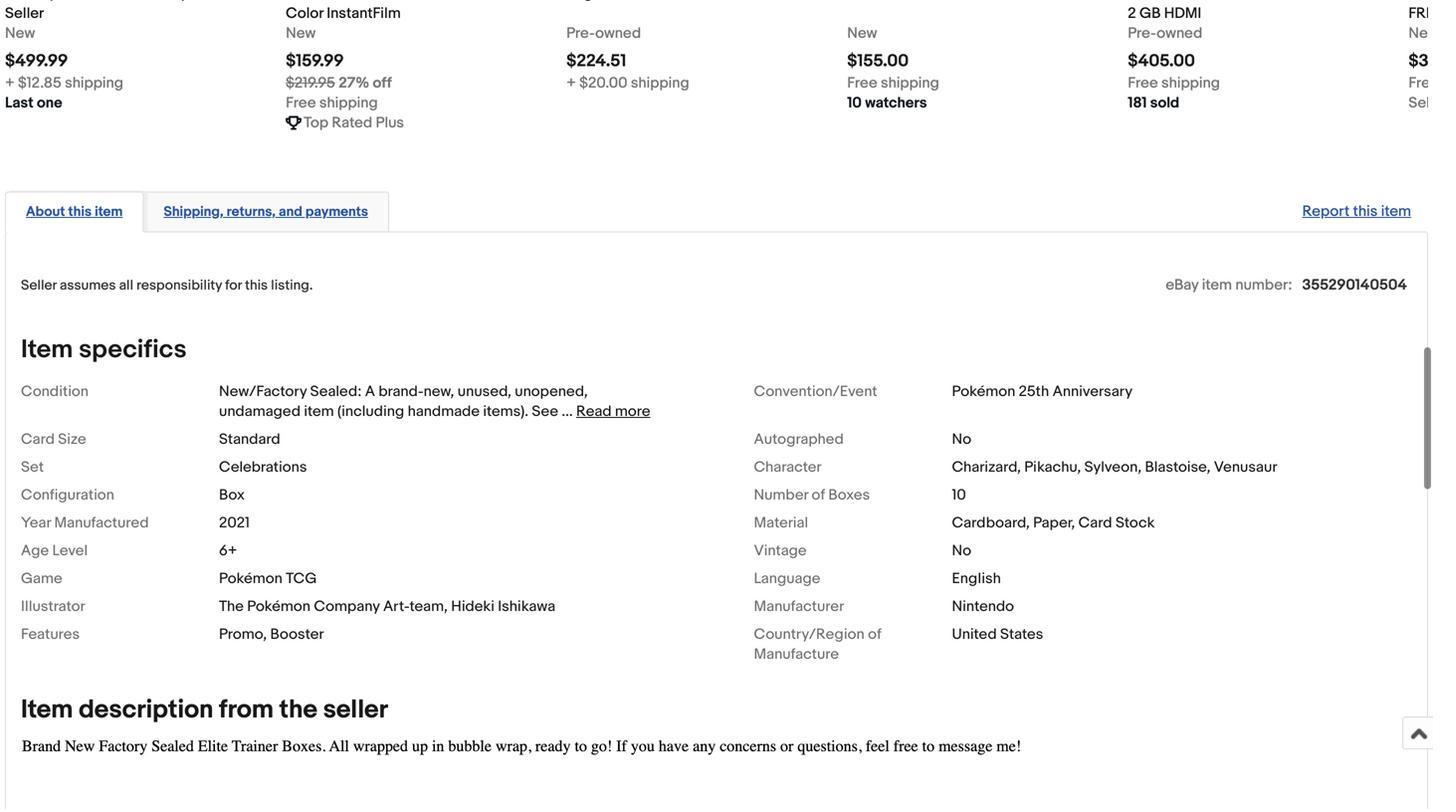 Task type: vqa. For each thing, say whether or not it's contained in the screenshot.
Assembly
no



Task type: describe. For each thing, give the bounding box(es) containing it.
paper,
[[1034, 514, 1076, 532]]

shipping inside new $159.99 $219.95 27% off free shipping
[[319, 94, 378, 112]]

previous price $219.95 27% off text field
[[286, 73, 392, 93]]

charizard,
[[952, 458, 1021, 476]]

responsibility
[[136, 277, 222, 294]]

items).
[[483, 403, 529, 421]]

pre-owned text field for $405.00
[[1128, 23, 1203, 43]]

new,
[[424, 383, 454, 401]]

new $499.99 + $12.85 shipping last one
[[5, 24, 123, 112]]

about this item button
[[26, 203, 123, 221]]

top
[[304, 114, 329, 132]]

pokémon tcg
[[219, 570, 317, 588]]

$32
[[1409, 51, 1434, 72]]

ebay item number: 355290140504
[[1166, 276, 1408, 294]]

unused,
[[458, 383, 512, 401]]

vintage
[[754, 542, 807, 560]]

illustrator
[[21, 598, 85, 616]]

+ $20.00 shipping text field
[[567, 73, 690, 93]]

$405.00 text field
[[1128, 51, 1196, 72]]

manufactured
[[54, 514, 149, 532]]

and
[[279, 204, 303, 221]]

new text field for $155.00
[[848, 23, 878, 43]]

the
[[279, 695, 318, 726]]

ebay
[[1166, 276, 1199, 294]]

description
[[79, 695, 213, 726]]

+ $12.85 shipping text field
[[5, 73, 123, 93]]

shipping inside new $155.00 free shipping 10 watchers
[[881, 74, 940, 92]]

country/region
[[754, 626, 865, 644]]

last
[[5, 94, 34, 112]]

item right report
[[1382, 203, 1412, 221]]

New text field
[[286, 23, 316, 43]]

assumes
[[60, 277, 116, 294]]

top rated plus
[[304, 114, 404, 132]]

new for $499.99
[[5, 24, 35, 42]]

$224.51 text field
[[567, 51, 627, 72]]

seller assumes all responsibility for this listing.
[[21, 277, 313, 294]]

shipping, returns, and payments button
[[164, 203, 368, 221]]

blastoise,
[[1146, 458, 1211, 476]]

item inside button
[[95, 204, 123, 221]]

number:
[[1236, 276, 1293, 294]]

see
[[532, 403, 559, 421]]

united states
[[952, 626, 1044, 644]]

seller
[[323, 695, 388, 726]]

pre-owned $224.51 + $20.00 shipping
[[567, 24, 690, 92]]

sold
[[1151, 94, 1180, 112]]

art-
[[383, 598, 410, 616]]

material
[[754, 514, 809, 532]]

plus
[[376, 114, 404, 132]]

promo,
[[219, 626, 267, 644]]

anniversary
[[1053, 383, 1133, 401]]

game
[[21, 570, 62, 588]]

box
[[219, 486, 245, 504]]

355290140504
[[1303, 276, 1408, 294]]

item for item specifics
[[21, 334, 73, 365]]

$219.95
[[286, 74, 335, 92]]

number of boxes
[[754, 486, 870, 504]]

team,
[[410, 598, 448, 616]]

item description from the seller
[[21, 695, 388, 726]]

free up sell
[[1409, 74, 1434, 92]]

free inside new $159.99 $219.95 27% off free shipping
[[286, 94, 316, 112]]

promo, booster
[[219, 626, 324, 644]]

the pokémon company art-team, hideki ishikawa
[[219, 598, 556, 616]]

$405.00
[[1128, 51, 1196, 72]]

$32 text field
[[1409, 51, 1434, 72]]

10 watchers text field
[[848, 93, 927, 113]]

character
[[754, 458, 822, 476]]

seller
[[21, 277, 57, 294]]

pre-owned text field for $224.51
[[567, 23, 641, 43]]

one
[[37, 94, 62, 112]]

...
[[562, 403, 573, 421]]

read more
[[577, 403, 651, 421]]

tcg
[[286, 570, 317, 588]]

united
[[952, 626, 997, 644]]

pokémon for pokémon 25th anniversary
[[952, 383, 1016, 401]]

+ inside new $499.99 + $12.85 shipping last one
[[5, 74, 15, 92]]

$159.99 text field
[[286, 51, 344, 72]]

pre- for $224.51
[[567, 24, 596, 42]]

2 vertical spatial pokémon
[[247, 598, 311, 616]]

brand-
[[379, 383, 424, 401]]

a
[[365, 383, 375, 401]]

configuration
[[21, 486, 114, 504]]

age level
[[21, 542, 88, 560]]

about
[[26, 204, 65, 221]]

owned for $405.00
[[1157, 24, 1203, 42]]

new for $32
[[1409, 24, 1434, 42]]

charizard, pikachu, sylveon, blastoise, venusaur
[[952, 458, 1278, 476]]

sealed:
[[310, 383, 362, 401]]

shipping inside pre-owned $224.51 + $20.00 shipping
[[631, 74, 690, 92]]

undamaged
[[219, 403, 301, 421]]

convention/event
[[754, 383, 878, 401]]

of for number
[[812, 486, 825, 504]]

Free text field
[[1409, 73, 1434, 93]]

rated
[[332, 114, 373, 132]]

for
[[225, 277, 242, 294]]

6+
[[219, 542, 237, 560]]

pikachu,
[[1025, 458, 1082, 476]]

tab list containing about this item
[[5, 188, 1429, 232]]

new/factory
[[219, 383, 307, 401]]



Task type: locate. For each thing, give the bounding box(es) containing it.
the
[[219, 598, 244, 616]]

0 horizontal spatial pre-
[[567, 24, 596, 42]]

1 horizontal spatial free shipping text field
[[1128, 73, 1221, 93]]

this
[[1354, 203, 1378, 221], [68, 204, 92, 221], [245, 277, 268, 294]]

item specifics
[[21, 334, 187, 365]]

this for about
[[68, 204, 92, 221]]

more
[[615, 403, 651, 421]]

this right report
[[1354, 203, 1378, 221]]

free down the $219.95
[[286, 94, 316, 112]]

$224.51
[[567, 51, 627, 72]]

item down features at the bottom left of page
[[21, 695, 73, 726]]

new inside new $159.99 $219.95 27% off free shipping
[[286, 24, 316, 42]]

read more button
[[577, 403, 651, 421]]

watchers
[[866, 94, 927, 112]]

0 horizontal spatial owned
[[596, 24, 641, 42]]

$155.00 text field
[[848, 51, 909, 72]]

from
[[219, 695, 274, 726]]

new text field up the $155.00 text box
[[848, 23, 878, 43]]

0 vertical spatial of
[[812, 486, 825, 504]]

free shipping text field up top
[[286, 93, 378, 113]]

+ up last at the left
[[5, 74, 15, 92]]

card size
[[21, 431, 86, 448]]

year manufactured
[[21, 514, 149, 532]]

0 horizontal spatial free shipping text field
[[286, 93, 378, 113]]

1 horizontal spatial card
[[1079, 514, 1113, 532]]

1 vertical spatial item
[[21, 695, 73, 726]]

pre- inside pre-owned $224.51 + $20.00 shipping
[[567, 24, 596, 42]]

pokémon left '25th'
[[952, 383, 1016, 401]]

new $155.00 free shipping 10 watchers
[[848, 24, 940, 112]]

item
[[21, 334, 73, 365], [21, 695, 73, 726]]

card left stock
[[1079, 514, 1113, 532]]

0 horizontal spatial pre-owned text field
[[567, 23, 641, 43]]

autographed
[[754, 431, 844, 448]]

1 horizontal spatial +
[[567, 74, 576, 92]]

181
[[1128, 94, 1147, 112]]

1 pre- from the left
[[567, 24, 596, 42]]

owned for $224.51
[[596, 24, 641, 42]]

pre-
[[567, 24, 596, 42], [1128, 24, 1157, 42]]

shipping up rated
[[319, 94, 378, 112]]

item right ebay
[[1203, 276, 1233, 294]]

new text field up $499.99 "text box"
[[5, 23, 35, 43]]

nintendo
[[952, 598, 1015, 616]]

1 horizontal spatial of
[[868, 626, 882, 644]]

this right for
[[245, 277, 268, 294]]

shipping inside new $499.99 + $12.85 shipping last one
[[65, 74, 123, 92]]

this inside about this item button
[[68, 204, 92, 221]]

1 horizontal spatial new text field
[[848, 23, 878, 43]]

card up set
[[21, 431, 55, 448]]

10 left "watchers"
[[848, 94, 862, 112]]

1 horizontal spatial this
[[245, 277, 268, 294]]

payments
[[306, 204, 368, 221]]

free inside pre-owned $405.00 free shipping 181 sold
[[1128, 74, 1159, 92]]

2 no from the top
[[952, 542, 972, 560]]

2021
[[219, 514, 250, 532]]

new for $155.00
[[848, 24, 878, 42]]

number
[[754, 486, 809, 504]]

cardboard, paper, card stock
[[952, 514, 1155, 532]]

specifics
[[79, 334, 187, 365]]

2 horizontal spatial new text field
[[1409, 23, 1434, 43]]

$499.99
[[5, 51, 68, 72]]

pre- up $405.00 text box
[[1128, 24, 1157, 42]]

tab list
[[5, 188, 1429, 232]]

New text field
[[5, 23, 35, 43], [848, 23, 878, 43], [1409, 23, 1434, 43]]

new text field for $32
[[1409, 23, 1434, 43]]

1 horizontal spatial owned
[[1157, 24, 1203, 42]]

owned up $405.00 text box
[[1157, 24, 1203, 42]]

no for vintage
[[952, 542, 972, 560]]

free
[[848, 74, 878, 92], [1128, 74, 1159, 92], [1409, 74, 1434, 92], [286, 94, 316, 112]]

new text field for $499.99
[[5, 23, 35, 43]]

set
[[21, 458, 44, 476]]

size
[[58, 431, 86, 448]]

2 pre- from the left
[[1128, 24, 1157, 42]]

shipping, returns, and payments
[[164, 204, 368, 221]]

1 new text field from the left
[[5, 23, 35, 43]]

this for report
[[1354, 203, 1378, 221]]

about this item
[[26, 204, 123, 221]]

1 horizontal spatial pre-
[[1128, 24, 1157, 42]]

0 horizontal spatial this
[[68, 204, 92, 221]]

Free shipping text field
[[848, 73, 940, 93]]

free shipping text field up sold
[[1128, 73, 1221, 93]]

item inside new/factory sealed: a brand-new, unused, unopened, undamaged item (including handmade items). see ...
[[304, 403, 334, 421]]

shipping right $12.85
[[65, 74, 123, 92]]

$12.85
[[18, 74, 61, 92]]

pre- up $224.51 text field
[[567, 24, 596, 42]]

booster
[[270, 626, 324, 644]]

pokémon
[[952, 383, 1016, 401], [219, 570, 283, 588], [247, 598, 311, 616]]

(including
[[338, 403, 404, 421]]

pokémon for pokémon tcg
[[219, 570, 283, 588]]

1 vertical spatial card
[[1079, 514, 1113, 532]]

of left boxes
[[812, 486, 825, 504]]

shipping
[[65, 74, 123, 92], [631, 74, 690, 92], [881, 74, 940, 92], [1162, 74, 1221, 92], [319, 94, 378, 112]]

2 new text field from the left
[[848, 23, 878, 43]]

2 new from the left
[[286, 24, 316, 42]]

this inside report this item link
[[1354, 203, 1378, 221]]

+ left $20.00
[[567, 74, 576, 92]]

of right the country/region
[[868, 626, 882, 644]]

stock
[[1116, 514, 1155, 532]]

returns,
[[227, 204, 276, 221]]

+ inside pre-owned $224.51 + $20.00 shipping
[[567, 74, 576, 92]]

celebrations
[[219, 458, 307, 476]]

shipping inside pre-owned $405.00 free shipping 181 sold
[[1162, 74, 1221, 92]]

boxes
[[829, 486, 870, 504]]

1 horizontal spatial 10
[[952, 486, 967, 504]]

Top Rated Plus text field
[[304, 113, 404, 133]]

unopened,
[[515, 383, 588, 401]]

25th
[[1019, 383, 1050, 401]]

pokémon up promo, booster
[[247, 598, 311, 616]]

2 item from the top
[[21, 695, 73, 726]]

item right about
[[95, 204, 123, 221]]

shipping right $20.00
[[631, 74, 690, 92]]

item up condition
[[21, 334, 73, 365]]

1 pre-owned text field from the left
[[567, 23, 641, 43]]

no up charizard, on the bottom right of page
[[952, 431, 972, 448]]

free down the $155.00 text box
[[848, 74, 878, 92]]

hideki
[[451, 598, 495, 616]]

0 horizontal spatial new text field
[[5, 23, 35, 43]]

of for country/region
[[868, 626, 882, 644]]

0 vertical spatial no
[[952, 431, 972, 448]]

Last one text field
[[5, 93, 62, 113]]

condition
[[21, 383, 89, 401]]

1 item from the top
[[21, 334, 73, 365]]

item
[[1382, 203, 1412, 221], [95, 204, 123, 221], [1203, 276, 1233, 294], [304, 403, 334, 421]]

pre- inside pre-owned $405.00 free shipping 181 sold
[[1128, 24, 1157, 42]]

pokémon up the
[[219, 570, 283, 588]]

handmade
[[408, 403, 480, 421]]

new up the $155.00 text box
[[848, 24, 878, 42]]

of inside country/region of manufacture
[[868, 626, 882, 644]]

pre-owned $405.00 free shipping 181 sold
[[1128, 24, 1221, 112]]

no
[[952, 431, 972, 448], [952, 542, 972, 560]]

0 horizontal spatial +
[[5, 74, 15, 92]]

all
[[119, 277, 133, 294]]

no up english
[[952, 542, 972, 560]]

10 down charizard, on the bottom right of page
[[952, 486, 967, 504]]

0 vertical spatial 10
[[848, 94, 862, 112]]

new inside new $499.99 + $12.85 shipping last one
[[5, 24, 35, 42]]

off
[[373, 74, 392, 92]]

standard
[[219, 431, 281, 448]]

2 + from the left
[[567, 74, 576, 92]]

Free shipping text field
[[1128, 73, 1221, 93], [286, 93, 378, 113]]

Pre-owned text field
[[567, 23, 641, 43], [1128, 23, 1203, 43]]

free up 181
[[1128, 74, 1159, 92]]

1 vertical spatial no
[[952, 542, 972, 560]]

2 owned from the left
[[1157, 24, 1203, 42]]

new for $159.99
[[286, 24, 316, 42]]

$155.00
[[848, 51, 909, 72]]

new text field up $32 text box
[[1409, 23, 1434, 43]]

0 vertical spatial pokémon
[[952, 383, 1016, 401]]

1 vertical spatial of
[[868, 626, 882, 644]]

$499.99 text field
[[5, 51, 68, 72]]

item for item description from the seller
[[21, 695, 73, 726]]

new up $32 text box
[[1409, 24, 1434, 42]]

1 new from the left
[[5, 24, 35, 42]]

shipping up sold
[[1162, 74, 1221, 92]]

10
[[848, 94, 862, 112], [952, 486, 967, 504]]

owned inside pre-owned $405.00 free shipping 181 sold
[[1157, 24, 1203, 42]]

level
[[52, 542, 88, 560]]

item down the sealed:
[[304, 403, 334, 421]]

owned inside pre-owned $224.51 + $20.00 shipping
[[596, 24, 641, 42]]

3 new from the left
[[848, 24, 878, 42]]

new inside new $155.00 free shipping 10 watchers
[[848, 24, 878, 42]]

2 pre-owned text field from the left
[[1128, 23, 1203, 43]]

1 vertical spatial 10
[[952, 486, 967, 504]]

venusaur
[[1214, 458, 1278, 476]]

free inside new $155.00 free shipping 10 watchers
[[848, 74, 878, 92]]

this right about
[[68, 204, 92, 221]]

new up $499.99 "text box"
[[5, 24, 35, 42]]

181 sold text field
[[1128, 93, 1180, 113]]

Sell text field
[[1409, 93, 1434, 113]]

1 no from the top
[[952, 431, 972, 448]]

shipping up "watchers"
[[881, 74, 940, 92]]

year
[[21, 514, 51, 532]]

new $159.99 $219.95 27% off free shipping
[[286, 24, 392, 112]]

new up $159.99
[[286, 24, 316, 42]]

owned up "$224.51"
[[596, 24, 641, 42]]

0 horizontal spatial of
[[812, 486, 825, 504]]

manufacturer
[[754, 598, 845, 616]]

sell
[[1409, 94, 1434, 112]]

new $32 free sell
[[1409, 24, 1434, 112]]

0 vertical spatial card
[[21, 431, 55, 448]]

no for autographed
[[952, 431, 972, 448]]

1 horizontal spatial pre-owned text field
[[1128, 23, 1203, 43]]

new/factory sealed: a brand-new, unused, unopened, undamaged item (including handmade items). see ...
[[219, 383, 588, 421]]

new
[[5, 24, 35, 42], [286, 24, 316, 42], [848, 24, 878, 42], [1409, 24, 1434, 42]]

owned
[[596, 24, 641, 42], [1157, 24, 1203, 42]]

age
[[21, 542, 49, 560]]

cardboard,
[[952, 514, 1030, 532]]

1 vertical spatial pokémon
[[219, 570, 283, 588]]

pre-owned text field up $224.51 text field
[[567, 23, 641, 43]]

sylveon,
[[1085, 458, 1142, 476]]

3 new text field from the left
[[1409, 23, 1434, 43]]

1 + from the left
[[5, 74, 15, 92]]

2 horizontal spatial this
[[1354, 203, 1378, 221]]

1 owned from the left
[[596, 24, 641, 42]]

pre- for $405.00
[[1128, 24, 1157, 42]]

0 horizontal spatial card
[[21, 431, 55, 448]]

$20.00
[[580, 74, 628, 92]]

$159.99
[[286, 51, 344, 72]]

4 new from the left
[[1409, 24, 1434, 42]]

0 vertical spatial item
[[21, 334, 73, 365]]

0 horizontal spatial 10
[[848, 94, 862, 112]]

10 inside new $155.00 free shipping 10 watchers
[[848, 94, 862, 112]]

manufacture
[[754, 646, 839, 664]]

pre-owned text field up $405.00 text box
[[1128, 23, 1203, 43]]

ishikawa
[[498, 598, 556, 616]]

of
[[812, 486, 825, 504], [868, 626, 882, 644]]



